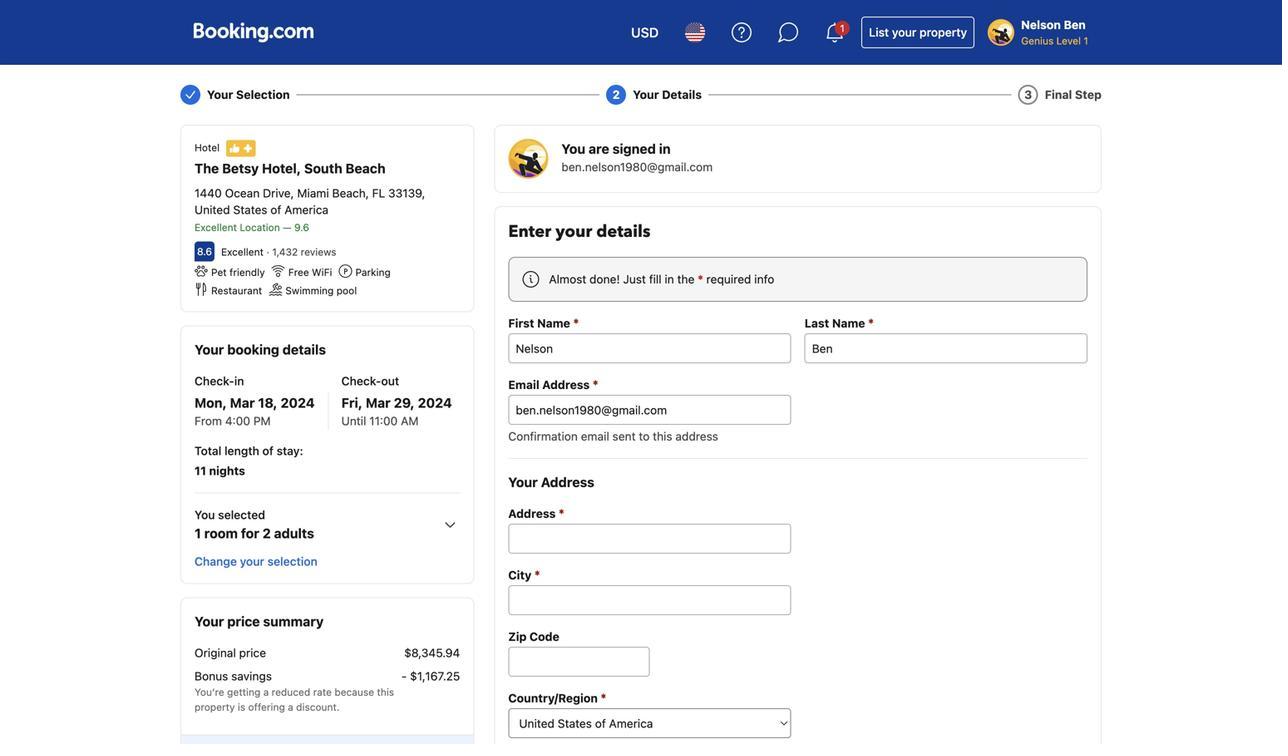 Task type: locate. For each thing, give the bounding box(es) containing it.
2024 right 18,
[[281, 395, 315, 411]]

1 vertical spatial 2
[[263, 526, 271, 541]]

1 horizontal spatial name
[[832, 316, 866, 330]]

name right first
[[537, 316, 571, 330]]

2 check- from the left
[[342, 374, 381, 388]]

your left details
[[633, 88, 659, 101]]

2024 inside check-out fri, mar 29, 2024 until 11:00 am
[[418, 395, 452, 411]]

* down almost in the left of the page
[[573, 316, 579, 330]]

1 vertical spatial property
[[195, 701, 235, 713]]

1 horizontal spatial 2
[[613, 88, 620, 101]]

pet
[[211, 266, 227, 278]]

your right enter
[[556, 220, 592, 243]]

details up just
[[597, 220, 651, 243]]

address *
[[508, 506, 565, 521]]

excellent up "pet friendly"
[[221, 246, 264, 258]]

check- up fri,
[[342, 374, 381, 388]]

details right the booking
[[283, 342, 326, 358]]

0 horizontal spatial 2024
[[281, 395, 315, 411]]

0 horizontal spatial check-
[[195, 374, 234, 388]]

of inside 1440 ocean drive, miami beach, fl 33139, united states of america excellent location — 9.6
[[271, 203, 281, 217]]

0 vertical spatial 1
[[840, 22, 845, 34]]

list your property
[[869, 25, 968, 39]]

mar
[[230, 395, 255, 411], [366, 395, 391, 411]]

1 vertical spatial your
[[556, 220, 592, 243]]

price up savings
[[239, 646, 266, 660]]

location
[[240, 222, 280, 233]]

2 horizontal spatial your
[[892, 25, 917, 39]]

1 horizontal spatial you
[[562, 141, 586, 157]]

property right list
[[920, 25, 968, 39]]

0 vertical spatial excellent
[[195, 222, 237, 233]]

2024 right 29, on the bottom left
[[418, 395, 452, 411]]

excellent inside 1440 ocean drive, miami beach, fl 33139, united states of america excellent location — 9.6
[[195, 222, 237, 233]]

2 vertical spatial address
[[508, 507, 556, 521]]

0 vertical spatial 2
[[613, 88, 620, 101]]

1 right the level
[[1084, 35, 1089, 47]]

usd
[[631, 25, 659, 40]]

1 horizontal spatial this
[[653, 430, 673, 443]]

code
[[530, 630, 560, 644]]

2 mar from the left
[[366, 395, 391, 411]]

your for your selection
[[207, 88, 233, 101]]

savings
[[231, 669, 272, 683]]

2 2024 from the left
[[418, 395, 452, 411]]

1 vertical spatial this
[[377, 686, 394, 698]]

in down the booking
[[234, 374, 244, 388]]

price for your
[[227, 614, 260, 630]]

mar up 11:00 am in the bottom left of the page
[[366, 395, 391, 411]]

name right the last at the top right
[[832, 316, 866, 330]]

property down you're
[[195, 701, 235, 713]]

almost done! just fill in the * required info
[[549, 272, 775, 286]]

0 vertical spatial price
[[227, 614, 260, 630]]

1440 ocean drive, miami beach, fl 33139, united states of america excellent location — 9.6
[[195, 186, 425, 233]]

your for your booking details
[[195, 342, 224, 358]]

$8,345.94
[[404, 646, 460, 660]]

pet friendly
[[211, 266, 265, 278]]

0 horizontal spatial 2
[[263, 526, 271, 541]]

1 vertical spatial 1
[[1084, 35, 1089, 47]]

hotel,
[[262, 160, 301, 176]]

your
[[892, 25, 917, 39], [556, 220, 592, 243], [240, 555, 264, 568]]

you up room
[[195, 508, 215, 522]]

1 vertical spatial of
[[263, 444, 274, 458]]

the betsy hotel, south beach
[[195, 160, 386, 176]]

your up address *
[[508, 475, 538, 490]]

* down zip code text box
[[601, 691, 607, 705]]

1440 ocean drive, miami beach, fl 33139, united states of america button
[[195, 185, 460, 218]]

0 vertical spatial details
[[597, 220, 651, 243]]

list your property link
[[862, 17, 975, 48]]

address
[[676, 430, 719, 443]]

0 vertical spatial of
[[271, 203, 281, 217]]

* right the last at the top right
[[868, 316, 874, 330]]

you're
[[195, 686, 224, 698]]

ben
[[1064, 18, 1086, 32]]

adults
[[274, 526, 314, 541]]

nelson
[[1022, 18, 1061, 32]]

parking
[[356, 266, 391, 278]]

zip code
[[508, 630, 560, 644]]

of left stay:
[[263, 444, 274, 458]]

this right because
[[377, 686, 394, 698]]

level
[[1057, 35, 1081, 47]]

2 vertical spatial your
[[240, 555, 264, 568]]

1 check- from the left
[[195, 374, 234, 388]]

your left the booking
[[195, 342, 224, 358]]

address inside email address *
[[542, 378, 590, 392]]

excellent
[[195, 222, 237, 233], [221, 246, 264, 258]]

you inside you are signed in ben.nelson1980@gmail.com
[[562, 141, 586, 157]]

your down for at the left of the page
[[240, 555, 264, 568]]

1 horizontal spatial 2024
[[418, 395, 452, 411]]

rate
[[313, 686, 332, 698]]

mar inside check-out fri, mar 29, 2024 until 11:00 am
[[366, 395, 391, 411]]

11
[[195, 464, 206, 478]]

1
[[840, 22, 845, 34], [1084, 35, 1089, 47], [195, 526, 201, 541]]

you left are
[[562, 141, 586, 157]]

4:00 pm
[[225, 414, 271, 428]]

2 vertical spatial 1
[[195, 526, 201, 541]]

1 2024 from the left
[[281, 395, 315, 411]]

29,
[[394, 395, 415, 411]]

0 horizontal spatial details
[[283, 342, 326, 358]]

2 vertical spatial in
[[234, 374, 244, 388]]

check- inside check-out fri, mar 29, 2024 until 11:00 am
[[342, 374, 381, 388]]

1 vertical spatial details
[[283, 342, 326, 358]]

final step
[[1045, 88, 1102, 101]]

None text field
[[508, 334, 792, 363], [805, 334, 1088, 363], [508, 524, 792, 554], [508, 586, 792, 616], [508, 334, 792, 363], [805, 334, 1088, 363], [508, 524, 792, 554], [508, 586, 792, 616]]

0 horizontal spatial this
[[377, 686, 394, 698]]

0 vertical spatial this
[[653, 430, 673, 443]]

0 horizontal spatial mar
[[230, 395, 255, 411]]

your left the selection
[[207, 88, 233, 101]]

* right the the
[[698, 272, 704, 286]]

name inside first name *
[[537, 316, 571, 330]]

mar for 29,
[[366, 395, 391, 411]]

room
[[204, 526, 238, 541]]

1 left room
[[195, 526, 201, 541]]

excellent down united at the left
[[195, 222, 237, 233]]

1 horizontal spatial 1
[[840, 22, 845, 34]]

1 horizontal spatial mar
[[366, 395, 391, 411]]

country/region *
[[508, 691, 607, 705]]

check- for mon,
[[195, 374, 234, 388]]

reviews
[[301, 246, 336, 258]]

in right fill
[[665, 272, 674, 286]]

1 horizontal spatial your
[[556, 220, 592, 243]]

1 vertical spatial price
[[239, 646, 266, 660]]

mar up 4:00 pm on the left of page
[[230, 395, 255, 411]]

states
[[233, 203, 267, 217]]

2 name from the left
[[832, 316, 866, 330]]

check- inside the check-in mon, mar 18, 2024 from 4:00 pm
[[195, 374, 234, 388]]

you
[[562, 141, 586, 157], [195, 508, 215, 522]]

1 inside button
[[840, 22, 845, 34]]

property
[[920, 25, 968, 39], [195, 701, 235, 713]]

address down your address at the left of the page
[[508, 507, 556, 521]]

your right list
[[892, 25, 917, 39]]

this inside bonus savings you're getting a reduced rate because this property is offering a discount. - $1,167.25
[[377, 686, 394, 698]]

usd button
[[621, 12, 669, 52]]

confirmation
[[508, 430, 578, 443]]

signed
[[613, 141, 656, 157]]

2
[[613, 88, 620, 101], [263, 526, 271, 541]]

0 horizontal spatial name
[[537, 316, 571, 330]]

a up offering
[[263, 686, 269, 698]]

check-out fri, mar 29, 2024 until 11:00 am
[[342, 374, 452, 428]]

2 left your details
[[613, 88, 620, 101]]

confirmation email sent to this address
[[508, 430, 719, 443]]

name for last name *
[[832, 316, 866, 330]]

your selection
[[207, 88, 290, 101]]

0 horizontal spatial you
[[195, 508, 215, 522]]

swimming pool
[[286, 285, 357, 296]]

1 name from the left
[[537, 316, 571, 330]]

you inside you selected 1 room for  2 adults
[[195, 508, 215, 522]]

original
[[195, 646, 236, 660]]

2 horizontal spatial 1
[[1084, 35, 1089, 47]]

price for original
[[239, 646, 266, 660]]

change your selection
[[195, 555, 318, 568]]

swimming
[[286, 285, 334, 296]]

mar inside the check-in mon, mar 18, 2024 from 4:00 pm
[[230, 395, 255, 411]]

address for your
[[541, 475, 595, 490]]

you for you selected
[[195, 508, 215, 522]]

property inside bonus savings you're getting a reduced rate because this property is offering a discount. - $1,167.25
[[195, 701, 235, 713]]

your for enter
[[556, 220, 592, 243]]

name inside last name *
[[832, 316, 866, 330]]

0 vertical spatial you
[[562, 141, 586, 157]]

1 left list
[[840, 22, 845, 34]]

check-
[[195, 374, 234, 388], [342, 374, 381, 388]]

0 horizontal spatial your
[[240, 555, 264, 568]]

1 vertical spatial you
[[195, 508, 215, 522]]

* up email
[[593, 377, 599, 392]]

of down 'drive,'
[[271, 203, 281, 217]]

0 vertical spatial property
[[920, 25, 968, 39]]

0 vertical spatial in
[[659, 141, 671, 157]]

sent
[[613, 430, 636, 443]]

email
[[508, 378, 540, 392]]

2 right for at the left of the page
[[263, 526, 271, 541]]

—
[[283, 222, 292, 233]]

1 button
[[815, 12, 855, 52]]

address for email
[[542, 378, 590, 392]]

0 horizontal spatial property
[[195, 701, 235, 713]]

address inside address *
[[508, 507, 556, 521]]

1 vertical spatial a
[[288, 701, 293, 713]]

* down your address at the left of the page
[[559, 506, 565, 521]]

free wifi
[[288, 266, 332, 278]]

are
[[589, 141, 610, 157]]

in inside you are signed in ben.nelson1980@gmail.com
[[659, 141, 671, 157]]

fill
[[649, 272, 662, 286]]

address right email
[[542, 378, 590, 392]]

your up original
[[195, 614, 224, 630]]

beach,
[[332, 186, 369, 200]]

address
[[542, 378, 590, 392], [541, 475, 595, 490], [508, 507, 556, 521]]

2 inside you selected 1 room for  2 adults
[[263, 526, 271, 541]]

0 horizontal spatial a
[[263, 686, 269, 698]]

bonus savings you're getting a reduced rate because this property is offering a discount. - $1,167.25
[[195, 669, 460, 713]]

drive,
[[263, 186, 294, 200]]

your price summary
[[195, 614, 324, 630]]

a down reduced
[[288, 701, 293, 713]]

1 horizontal spatial check-
[[342, 374, 381, 388]]

your for change
[[240, 555, 264, 568]]

reduced
[[272, 686, 310, 698]]

your for your details
[[633, 88, 659, 101]]

0 vertical spatial address
[[542, 378, 590, 392]]

* right city at bottom
[[535, 568, 540, 582]]

2024 inside the check-in mon, mar 18, 2024 from 4:00 pm
[[281, 395, 315, 411]]

price up the original price
[[227, 614, 260, 630]]

0 vertical spatial your
[[892, 25, 917, 39]]

1 horizontal spatial property
[[920, 25, 968, 39]]

1 horizontal spatial details
[[597, 220, 651, 243]]

email
[[581, 430, 610, 443]]

of
[[271, 203, 281, 217], [263, 444, 274, 458]]

address up address *
[[541, 475, 595, 490]]

country/region
[[508, 692, 598, 705]]

1 mar from the left
[[230, 395, 255, 411]]

1 inside you selected 1 room for  2 adults
[[195, 526, 201, 541]]

stay:
[[277, 444, 303, 458]]

Double-check for typos text field
[[508, 395, 792, 425]]

1 vertical spatial address
[[541, 475, 595, 490]]

0 horizontal spatial 1
[[195, 526, 201, 541]]

1 horizontal spatial a
[[288, 701, 293, 713]]

america
[[285, 203, 329, 217]]

selected
[[218, 508, 265, 522]]

in right signed
[[659, 141, 671, 157]]

1 vertical spatial excellent
[[221, 246, 264, 258]]

check- up mon,
[[195, 374, 234, 388]]

getting
[[227, 686, 261, 698]]

this right to
[[653, 430, 673, 443]]



Task type: describe. For each thing, give the bounding box(es) containing it.
change your selection link
[[188, 547, 324, 577]]

enter your details
[[508, 220, 651, 243]]

discount.
[[296, 701, 340, 713]]

scored 8.6 element
[[195, 241, 215, 261]]

genius
[[1022, 35, 1054, 47]]

check-in mon, mar 18, 2024 from 4:00 pm
[[195, 374, 315, 428]]

you for you are signed in
[[562, 141, 586, 157]]

done!
[[590, 272, 620, 286]]

selection
[[236, 88, 290, 101]]

rated excellent element
[[221, 246, 264, 258]]

nelson ben genius level 1
[[1022, 18, 1089, 47]]

name for first name *
[[537, 316, 571, 330]]

3
[[1025, 88, 1032, 101]]

hotel
[[195, 142, 220, 154]]

11:00 am
[[370, 414, 419, 428]]

because
[[335, 686, 374, 698]]

selection
[[268, 555, 318, 568]]

1 inside nelson ben genius level 1
[[1084, 35, 1089, 47]]

0 vertical spatial a
[[263, 686, 269, 698]]

-
[[402, 669, 407, 683]]

8.6
[[197, 246, 212, 257]]

to
[[639, 430, 650, 443]]

bonus
[[195, 669, 228, 683]]

your details
[[633, 88, 702, 101]]

city *
[[508, 568, 540, 582]]

your for your address
[[508, 475, 538, 490]]

booking.com online hotel reservations image
[[194, 22, 314, 42]]

list
[[869, 25, 889, 39]]

total length of stay: 11 nights
[[195, 444, 303, 478]]

zip
[[508, 630, 527, 644]]

1,432
[[272, 246, 298, 258]]

you selected 1 room for  2 adults
[[195, 508, 314, 541]]

beach
[[346, 160, 386, 176]]

first name *
[[508, 316, 579, 330]]

·
[[266, 246, 269, 258]]

from
[[195, 414, 222, 428]]

check- for fri,
[[342, 374, 381, 388]]

your for your price summary
[[195, 614, 224, 630]]

step
[[1075, 88, 1102, 101]]

2024 for fri, mar 29, 2024
[[418, 395, 452, 411]]

wifi
[[312, 266, 332, 278]]

details for your booking details
[[283, 342, 326, 358]]

free
[[288, 266, 309, 278]]

fri,
[[342, 395, 363, 411]]

required
[[707, 272, 751, 286]]

1440
[[195, 186, 222, 200]]

change
[[195, 555, 237, 568]]

city
[[508, 569, 532, 582]]

the
[[195, 160, 219, 176]]

booking
[[227, 342, 279, 358]]

final
[[1045, 88, 1073, 101]]

mar for 18,
[[230, 395, 255, 411]]

total
[[195, 444, 222, 458]]

length
[[225, 444, 259, 458]]

ben.nelson1980@gmail.com
[[562, 160, 713, 174]]

summary
[[263, 614, 324, 630]]

2024 for mon, mar 18, 2024
[[281, 395, 315, 411]]

first
[[508, 316, 534, 330]]

is
[[238, 701, 246, 713]]

33139,
[[388, 186, 425, 200]]

your for list
[[892, 25, 917, 39]]

1 vertical spatial in
[[665, 272, 674, 286]]

until
[[342, 414, 366, 428]]

almost
[[549, 272, 587, 286]]

in inside the check-in mon, mar 18, 2024 from 4:00 pm
[[234, 374, 244, 388]]

original price
[[195, 646, 266, 660]]

pool
[[337, 285, 357, 296]]

18,
[[258, 395, 278, 411]]

of inside total length of stay: 11 nights
[[263, 444, 274, 458]]

fl
[[372, 186, 385, 200]]

offering
[[248, 701, 285, 713]]

info
[[755, 272, 775, 286]]

mon,
[[195, 395, 227, 411]]

enter
[[508, 220, 552, 243]]

excellent · 1,432 reviews
[[221, 246, 336, 258]]

details for enter your details
[[597, 220, 651, 243]]

Zip Code text field
[[508, 647, 650, 677]]

out
[[381, 374, 399, 388]]

just
[[623, 272, 646, 286]]

9.6
[[294, 222, 309, 233]]

details
[[662, 88, 702, 101]]

the
[[678, 272, 695, 286]]

your address
[[508, 475, 595, 490]]

south
[[304, 160, 343, 176]]

last
[[805, 316, 830, 330]]



Task type: vqa. For each thing, say whether or not it's contained in the screenshot.
1 button
yes



